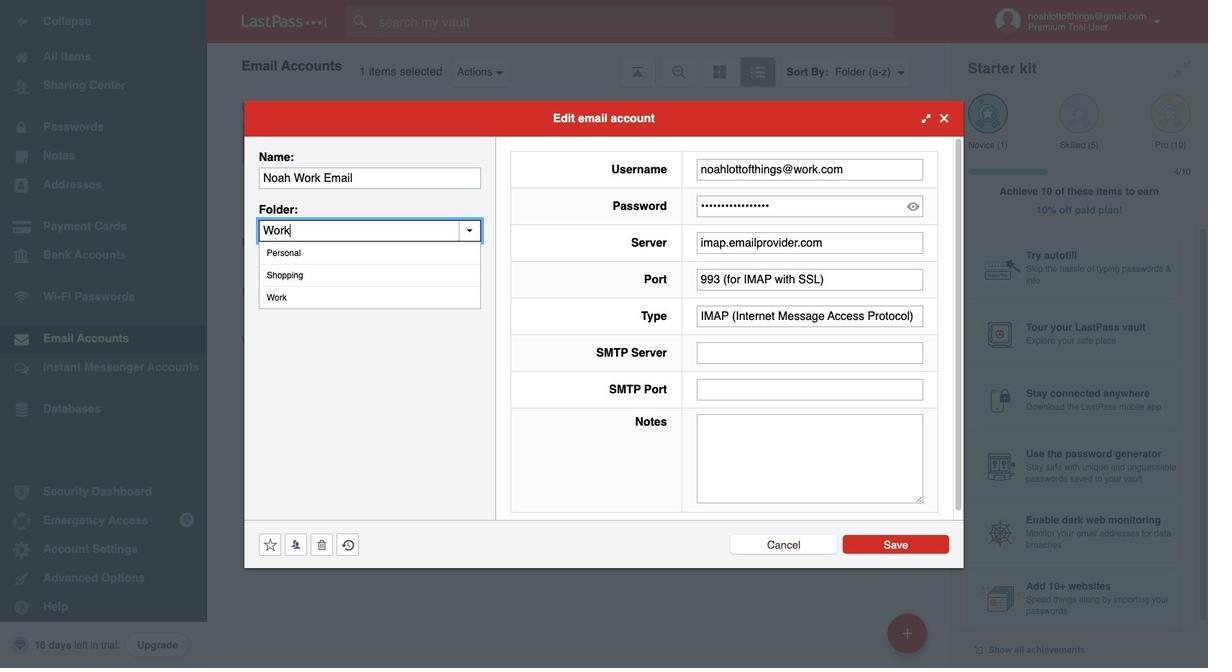 Task type: describe. For each thing, give the bounding box(es) containing it.
new item image
[[903, 628, 913, 639]]

search my vault text field
[[347, 6, 922, 37]]

lastpass image
[[242, 15, 327, 28]]

new item navigation
[[883, 609, 937, 668]]



Task type: locate. For each thing, give the bounding box(es) containing it.
Search search field
[[347, 6, 922, 37]]

main navigation navigation
[[0, 0, 207, 668]]

vault options navigation
[[207, 43, 951, 86]]

None password field
[[697, 195, 924, 217]]

None text field
[[259, 167, 481, 189], [697, 305, 924, 327], [697, 342, 924, 364], [259, 167, 481, 189], [697, 305, 924, 327], [697, 342, 924, 364]]

None text field
[[697, 159, 924, 180], [259, 220, 481, 241], [697, 232, 924, 254], [697, 269, 924, 290], [697, 379, 924, 400], [697, 414, 924, 503], [697, 159, 924, 180], [259, 220, 481, 241], [697, 232, 924, 254], [697, 269, 924, 290], [697, 379, 924, 400], [697, 414, 924, 503]]

dialog
[[245, 100, 964, 568]]



